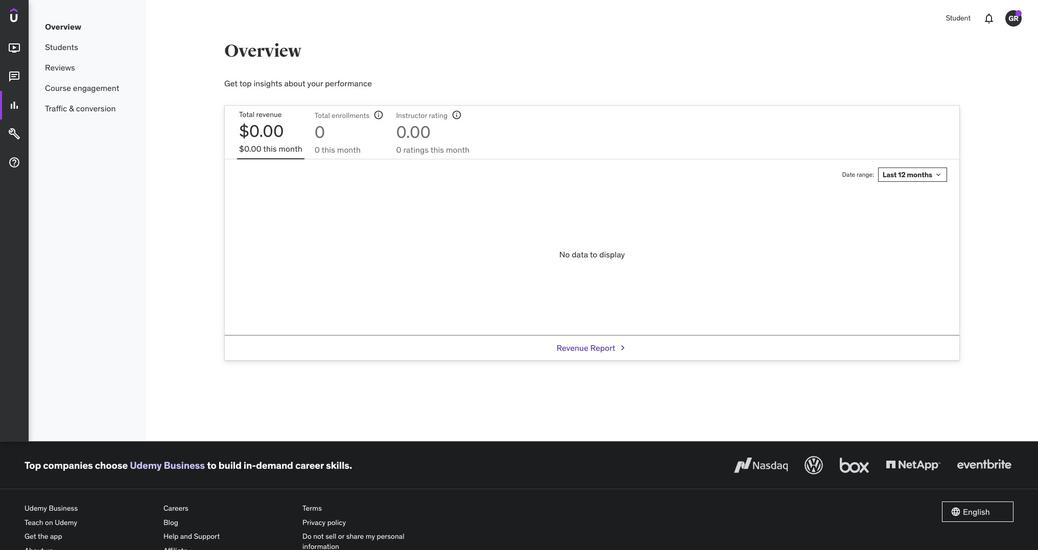 Task type: vqa. For each thing, say whether or not it's contained in the screenshot.
Andrew
no



Task type: describe. For each thing, give the bounding box(es) containing it.
get info image
[[374, 110, 384, 120]]

companies
[[43, 459, 93, 472]]

total revenue $0.00 $0.00 this month
[[239, 110, 302, 154]]

2 medium image from the top
[[8, 71, 20, 83]]

volkswagen image
[[803, 454, 825, 477]]

on
[[45, 518, 53, 527]]

policy
[[327, 518, 346, 527]]

get the app link
[[25, 530, 155, 544]]

0.00 0 ratings this month
[[396, 122, 470, 155]]

skills.
[[326, 459, 352, 472]]

total enrollment
[[315, 111, 366, 120]]

personal
[[377, 532, 405, 541]]

top companies choose udemy business to build in-demand career skills.
[[25, 459, 352, 472]]

0 vertical spatial business
[[164, 459, 205, 472]]

enrollment
[[332, 111, 366, 120]]

total for total enrollment
[[315, 111, 330, 120]]

month inside 0.00 0 ratings this month
[[446, 145, 470, 155]]

this inside "total revenue $0.00 $0.00 this month"
[[263, 144, 277, 154]]

course engagement link
[[29, 78, 146, 98]]

last
[[883, 170, 897, 179]]

2 $0.00 from the top
[[239, 144, 262, 154]]

privacy
[[303, 518, 326, 527]]

0 vertical spatial udemy business link
[[130, 459, 205, 472]]

0 for 0
[[315, 145, 320, 155]]

2 horizontal spatial udemy
[[130, 459, 162, 472]]

box image
[[838, 454, 872, 477]]

traffic
[[45, 103, 67, 113]]

ratings
[[404, 145, 429, 155]]

your
[[307, 78, 323, 88]]

0 0 this month
[[315, 122, 361, 155]]

revenue
[[256, 110, 282, 119]]

top
[[25, 459, 41, 472]]

reviews link
[[29, 57, 146, 78]]

careers blog help and support
[[164, 504, 220, 541]]

english
[[963, 507, 990, 517]]

teach on udemy link
[[25, 516, 155, 530]]

total for total revenue $0.00 $0.00 this month
[[239, 110, 255, 119]]

instructor
[[396, 111, 427, 120]]

careers
[[164, 504, 189, 513]]

engagement
[[73, 83, 119, 93]]

help and support link
[[164, 530, 294, 544]]

blog
[[164, 518, 178, 527]]

date
[[843, 171, 856, 178]]

top
[[240, 78, 252, 88]]

students link
[[29, 37, 146, 57]]

12
[[899, 170, 906, 179]]

last 12 months button
[[878, 168, 948, 182]]

student
[[946, 13, 971, 23]]

nasdaq image
[[732, 454, 791, 477]]

the
[[38, 532, 48, 541]]

no data to display
[[560, 249, 625, 260]]

english button
[[942, 502, 1014, 522]]

revenue report
[[557, 343, 616, 353]]

and
[[180, 532, 192, 541]]

career
[[295, 459, 324, 472]]

0.00
[[396, 122, 431, 143]]

1 medium image from the top
[[8, 42, 20, 54]]

1 vertical spatial udemy business link
[[25, 502, 155, 516]]

no
[[560, 249, 570, 260]]

support
[[194, 532, 220, 541]]

blog link
[[164, 516, 294, 530]]

overview link
[[29, 16, 146, 37]]

this inside 0 0 this month
[[322, 145, 335, 155]]

not
[[313, 532, 324, 541]]

1 horizontal spatial get
[[224, 78, 238, 88]]

course
[[45, 83, 71, 93]]

report
[[591, 343, 616, 353]]

&
[[69, 103, 74, 113]]

you have alerts image
[[1016, 10, 1022, 16]]

traffic & conversion
[[45, 103, 116, 113]]

in-
[[244, 459, 256, 472]]

get top insights about your performance
[[224, 78, 372, 88]]



Task type: locate. For each thing, give the bounding box(es) containing it.
0 vertical spatial get
[[224, 78, 238, 88]]

1 vertical spatial overview
[[224, 40, 301, 62]]

total left revenue
[[239, 110, 255, 119]]

range:
[[857, 171, 874, 178]]

small image right report
[[618, 343, 628, 353]]

1 vertical spatial small image
[[951, 507, 961, 517]]

date range:
[[843, 171, 874, 178]]

total left enrollment
[[315, 111, 330, 120]]

small image inside revenue report link
[[618, 343, 628, 353]]

information
[[303, 542, 339, 550]]

1 vertical spatial $0.00
[[239, 144, 262, 154]]

gr
[[1009, 14, 1019, 23]]

to left build
[[207, 459, 217, 472]]

help
[[164, 532, 179, 541]]

get info image
[[452, 110, 462, 120]]

g
[[444, 111, 448, 120]]

0
[[315, 122, 325, 143], [315, 145, 320, 155], [396, 145, 402, 155]]

month down enrollment
[[337, 145, 361, 155]]

0 horizontal spatial month
[[279, 144, 302, 154]]

this down "total enrollment" on the top left of page
[[322, 145, 335, 155]]

total inside "total revenue $0.00 $0.00 this month"
[[239, 110, 255, 119]]

get left the
[[25, 532, 36, 541]]

ratin
[[429, 111, 444, 120]]

data
[[572, 249, 588, 260]]

0 horizontal spatial total
[[239, 110, 255, 119]]

0 vertical spatial overview
[[45, 21, 81, 32]]

xsmall image
[[935, 171, 943, 179]]

my
[[366, 532, 375, 541]]

month inside 0 0 this month
[[337, 145, 361, 155]]

build
[[219, 459, 242, 472]]

last 12 months
[[883, 170, 933, 179]]

overview up insights
[[224, 40, 301, 62]]

0 horizontal spatial this
[[263, 144, 277, 154]]

course engagement
[[45, 83, 119, 93]]

medium image down the udemy image
[[8, 42, 20, 54]]

about
[[284, 78, 306, 88]]

terms
[[303, 504, 322, 513]]

total
[[239, 110, 255, 119], [315, 111, 330, 120]]

medium image up medium image
[[8, 99, 20, 112]]

1 horizontal spatial business
[[164, 459, 205, 472]]

demand
[[256, 459, 293, 472]]

udemy right on
[[55, 518, 77, 527]]

s
[[366, 111, 370, 120]]

0 vertical spatial to
[[590, 249, 598, 260]]

sell
[[326, 532, 337, 541]]

1 horizontal spatial small image
[[951, 507, 961, 517]]

overview
[[45, 21, 81, 32], [224, 40, 301, 62]]

1 vertical spatial to
[[207, 459, 217, 472]]

do not sell or share my personal information button
[[303, 530, 433, 550]]

do
[[303, 532, 312, 541]]

business up careers
[[164, 459, 205, 472]]

0 horizontal spatial udemy
[[25, 504, 47, 513]]

this
[[263, 144, 277, 154], [322, 145, 335, 155], [431, 145, 444, 155]]

4 medium image from the top
[[8, 156, 20, 169]]

month down revenue
[[279, 144, 302, 154]]

traffic & conversion link
[[29, 98, 146, 119]]

0 horizontal spatial business
[[49, 504, 78, 513]]

udemy up teach
[[25, 504, 47, 513]]

medium image down medium image
[[8, 156, 20, 169]]

month down get info image at the left
[[446, 145, 470, 155]]

this down revenue
[[263, 144, 277, 154]]

udemy business teach on udemy get the app
[[25, 504, 78, 541]]

1 vertical spatial udemy
[[25, 504, 47, 513]]

2 vertical spatial udemy
[[55, 518, 77, 527]]

business
[[164, 459, 205, 472], [49, 504, 78, 513]]

gr link
[[1002, 6, 1026, 31]]

terms privacy policy do not sell or share my personal information
[[303, 504, 405, 550]]

0 horizontal spatial get
[[25, 532, 36, 541]]

medium image left course
[[8, 71, 20, 83]]

1 vertical spatial business
[[49, 504, 78, 513]]

privacy policy link
[[303, 516, 433, 530]]

udemy business link up careers
[[130, 459, 205, 472]]

get left 'top'
[[224, 78, 238, 88]]

revenue report link
[[557, 336, 628, 360]]

display
[[600, 249, 625, 260]]

udemy right choose
[[130, 459, 162, 472]]

teach
[[25, 518, 43, 527]]

0 horizontal spatial small image
[[618, 343, 628, 353]]

udemy business link
[[130, 459, 205, 472], [25, 502, 155, 516]]

1 horizontal spatial total
[[315, 111, 330, 120]]

month
[[279, 144, 302, 154], [337, 145, 361, 155], [446, 145, 470, 155]]

1 horizontal spatial overview
[[224, 40, 301, 62]]

0 vertical spatial udemy
[[130, 459, 162, 472]]

1 vertical spatial get
[[25, 532, 36, 541]]

performance
[[325, 78, 372, 88]]

$0.00
[[239, 121, 284, 142], [239, 144, 262, 154]]

1 horizontal spatial to
[[590, 249, 598, 260]]

overview up students
[[45, 21, 81, 32]]

get inside the udemy business teach on udemy get the app
[[25, 532, 36, 541]]

students
[[45, 42, 78, 52]]

revenue
[[557, 343, 589, 353]]

netapp image
[[884, 454, 943, 477]]

0 vertical spatial small image
[[618, 343, 628, 353]]

0 horizontal spatial to
[[207, 459, 217, 472]]

0 vertical spatial $0.00
[[239, 121, 284, 142]]

get
[[224, 78, 238, 88], [25, 532, 36, 541]]

0 horizontal spatial overview
[[45, 21, 81, 32]]

2 horizontal spatial month
[[446, 145, 470, 155]]

0 for 0.00
[[396, 145, 402, 155]]

udemy business link up get the app link
[[25, 502, 155, 516]]

0 inside 0.00 0 ratings this month
[[396, 145, 402, 155]]

this right ratings
[[431, 145, 444, 155]]

eventbrite image
[[955, 454, 1014, 477]]

careers link
[[164, 502, 294, 516]]

1 horizontal spatial month
[[337, 145, 361, 155]]

small image inside english "button"
[[951, 507, 961, 517]]

2 horizontal spatial this
[[431, 145, 444, 155]]

business up on
[[49, 504, 78, 513]]

choose
[[95, 459, 128, 472]]

share
[[346, 532, 364, 541]]

terms link
[[303, 502, 433, 516]]

notifications image
[[983, 12, 996, 25]]

insights
[[254, 78, 282, 88]]

reviews
[[45, 62, 75, 72]]

1 horizontal spatial udemy
[[55, 518, 77, 527]]

1 $0.00 from the top
[[239, 121, 284, 142]]

or
[[338, 532, 345, 541]]

months
[[907, 170, 933, 179]]

conversion
[[76, 103, 116, 113]]

instructor ratin
[[396, 111, 444, 120]]

this inside 0.00 0 ratings this month
[[431, 145, 444, 155]]

app
[[50, 532, 62, 541]]

udemy
[[130, 459, 162, 472], [25, 504, 47, 513], [55, 518, 77, 527]]

student link
[[940, 6, 977, 31]]

month inside "total revenue $0.00 $0.00 this month"
[[279, 144, 302, 154]]

udemy image
[[10, 8, 57, 26]]

small image
[[618, 343, 628, 353], [951, 507, 961, 517]]

medium image
[[8, 128, 20, 140]]

to right "data"
[[590, 249, 598, 260]]

1 horizontal spatial this
[[322, 145, 335, 155]]

medium image
[[8, 42, 20, 54], [8, 71, 20, 83], [8, 99, 20, 112], [8, 156, 20, 169]]

small image left english
[[951, 507, 961, 517]]

business inside the udemy business teach on udemy get the app
[[49, 504, 78, 513]]

3 medium image from the top
[[8, 99, 20, 112]]

to
[[590, 249, 598, 260], [207, 459, 217, 472]]



